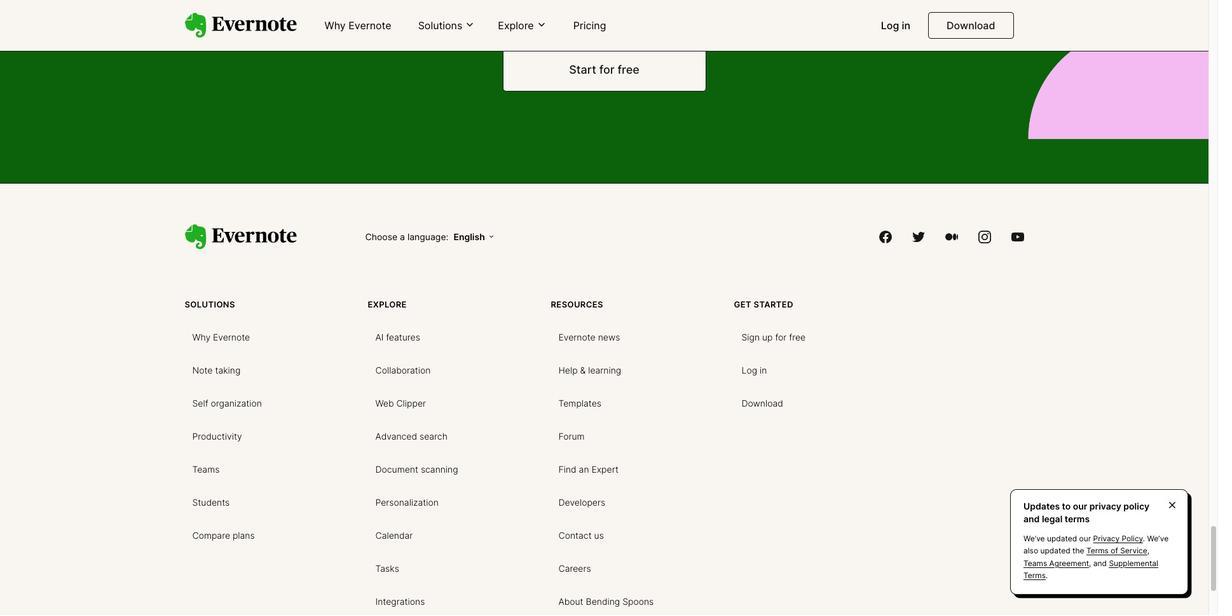 Task type: locate. For each thing, give the bounding box(es) containing it.
collaboration
[[376, 365, 431, 376]]

contact us link
[[551, 525, 612, 546]]

evernote logo image
[[185, 13, 297, 38], [185, 225, 297, 250]]

for right start
[[600, 63, 615, 76]]

our for privacy
[[1073, 501, 1088, 512]]

1 vertical spatial why evernote
[[192, 332, 250, 343]]

sign up for free
[[742, 332, 806, 343]]

why evernote for pricing
[[325, 19, 392, 32]]

teams link
[[185, 459, 227, 479]]

teams
[[192, 464, 220, 475], [1024, 559, 1048, 568]]

1 vertical spatial why
[[192, 332, 211, 343]]

0 horizontal spatial .
[[1046, 571, 1048, 581]]

evernote news
[[559, 332, 620, 343]]

0 horizontal spatial ,
[[1090, 559, 1092, 568]]

help & learning
[[559, 365, 622, 376]]

integrations link
[[368, 591, 433, 612]]

0 horizontal spatial log in link
[[734, 360, 775, 380]]

1 vertical spatial evernote logo image
[[185, 225, 297, 250]]

0 vertical spatial teams
[[192, 464, 220, 475]]

and
[[1024, 514, 1040, 525], [1094, 559, 1107, 568]]

1 vertical spatial explore
[[368, 299, 407, 310]]

sign
[[742, 332, 760, 343]]

1 horizontal spatial in
[[902, 19, 911, 32]]

0 horizontal spatial explore
[[368, 299, 407, 310]]

developers
[[559, 497, 606, 508]]

choose
[[365, 231, 398, 242]]

our up the
[[1080, 534, 1092, 544]]

productivity
[[192, 431, 242, 442]]

1 evernote logo image from the top
[[185, 13, 297, 38]]

to
[[1063, 501, 1071, 512]]

bending
[[586, 596, 620, 607]]

0 vertical spatial our
[[1073, 501, 1088, 512]]

0 vertical spatial .
[[1143, 534, 1146, 544]]

1 vertical spatial solutions
[[185, 299, 235, 310]]

1 vertical spatial teams
[[1024, 559, 1048, 568]]

log
[[881, 19, 900, 32], [742, 365, 758, 376]]

. down teams agreement link
[[1046, 571, 1048, 581]]

our up 'terms'
[[1073, 501, 1088, 512]]

evernote for productivity
[[213, 332, 250, 343]]

0 horizontal spatial free
[[618, 63, 640, 76]]

tasks link
[[368, 558, 407, 579]]

1 horizontal spatial teams
[[1024, 559, 1048, 568]]

updated up the
[[1048, 534, 1078, 544]]

0 vertical spatial ,
[[1148, 547, 1150, 556]]

our
[[1073, 501, 1088, 512], [1080, 534, 1092, 544]]

. for . we've also updated the
[[1143, 534, 1146, 544]]

started
[[754, 299, 794, 310]]

0 vertical spatial why
[[325, 19, 346, 32]]

updated up teams agreement link
[[1041, 547, 1071, 556]]

teams up students link
[[192, 464, 220, 475]]

find an expert
[[559, 464, 619, 475]]

1 horizontal spatial explore
[[498, 19, 534, 32]]

0 vertical spatial why evernote link
[[317, 14, 399, 38]]

evernote news link
[[551, 327, 628, 347]]

0 vertical spatial solutions
[[418, 19, 463, 32]]

0 horizontal spatial and
[[1024, 514, 1040, 525]]

0 vertical spatial download
[[947, 19, 996, 32]]

we've up also
[[1024, 534, 1045, 544]]

1 vertical spatial .
[[1046, 571, 1048, 581]]

explore
[[498, 19, 534, 32], [368, 299, 407, 310]]

careers link
[[551, 558, 599, 579]]

our inside updates to our privacy policy and legal terms
[[1073, 501, 1088, 512]]

1 horizontal spatial and
[[1094, 559, 1107, 568]]

1 vertical spatial why evernote link
[[185, 327, 258, 347]]

0 horizontal spatial download
[[742, 398, 783, 409]]

news
[[598, 332, 620, 343]]

why
[[325, 19, 346, 32], [192, 332, 211, 343]]

0 horizontal spatial why evernote
[[192, 332, 250, 343]]

,
[[1148, 547, 1150, 556], [1090, 559, 1092, 568]]

and down updates
[[1024, 514, 1040, 525]]

1 vertical spatial log
[[742, 365, 758, 376]]

terms
[[1087, 547, 1109, 556], [1024, 571, 1046, 581]]

log in
[[881, 19, 911, 32], [742, 365, 767, 376]]

in for log in link to the bottom
[[760, 365, 767, 376]]

legal
[[1042, 514, 1063, 525]]

0 vertical spatial explore
[[498, 19, 534, 32]]

taking
[[215, 365, 241, 376]]

download link
[[929, 12, 1014, 39], [734, 393, 791, 413]]

0 vertical spatial and
[[1024, 514, 1040, 525]]

why evernote link for pricing
[[317, 14, 399, 38]]

.
[[1143, 534, 1146, 544], [1046, 571, 1048, 581]]

terms inside terms of service , teams agreement , and
[[1087, 547, 1109, 556]]

0 horizontal spatial why
[[192, 332, 211, 343]]

start for free
[[569, 63, 640, 76]]

1 vertical spatial terms
[[1024, 571, 1046, 581]]

self organization link
[[185, 393, 270, 413]]

web
[[376, 398, 394, 409]]

plans
[[233, 530, 255, 541]]

terms down the privacy
[[1087, 547, 1109, 556]]

0 horizontal spatial log
[[742, 365, 758, 376]]

free right start
[[618, 63, 640, 76]]

log in link
[[874, 14, 918, 38], [734, 360, 775, 380]]

1 vertical spatial and
[[1094, 559, 1107, 568]]

collaboration link
[[368, 360, 439, 380]]

we've
[[1024, 534, 1045, 544], [1148, 534, 1169, 544]]

0 vertical spatial download link
[[929, 12, 1014, 39]]

0 horizontal spatial teams
[[192, 464, 220, 475]]

0 vertical spatial log in link
[[874, 14, 918, 38]]

supplemental
[[1109, 559, 1159, 568]]

evernote
[[349, 19, 392, 32], [213, 332, 250, 343], [559, 332, 596, 343]]

1 horizontal spatial why evernote link
[[317, 14, 399, 38]]

log for log in link to the bottom
[[742, 365, 758, 376]]

evernote for pricing
[[349, 19, 392, 32]]

0 vertical spatial evernote logo image
[[185, 13, 297, 38]]

help
[[559, 365, 578, 376]]

1 vertical spatial our
[[1080, 534, 1092, 544]]

1 horizontal spatial evernote
[[349, 19, 392, 32]]

1 vertical spatial ,
[[1090, 559, 1092, 568]]

1 vertical spatial download
[[742, 398, 783, 409]]

templates
[[559, 398, 602, 409]]

choose a language:
[[365, 231, 449, 242]]

privacy
[[1094, 534, 1120, 544]]

terms of service link
[[1087, 547, 1148, 556]]

why for pricing
[[325, 19, 346, 32]]

teams down also
[[1024, 559, 1048, 568]]

1 horizontal spatial log in link
[[874, 14, 918, 38]]

search
[[420, 431, 448, 442]]

terms inside the supplemental terms
[[1024, 571, 1046, 581]]

web clipper
[[376, 398, 426, 409]]

up
[[763, 332, 773, 343]]

0 horizontal spatial we've
[[1024, 534, 1045, 544]]

1 horizontal spatial download
[[947, 19, 996, 32]]

privacy
[[1090, 501, 1122, 512]]

1 vertical spatial updated
[[1041, 547, 1071, 556]]

we've inside . we've also updated the
[[1148, 534, 1169, 544]]

an
[[579, 464, 589, 475]]

0 horizontal spatial terms
[[1024, 571, 1046, 581]]

1 horizontal spatial log in
[[881, 19, 911, 32]]

download
[[947, 19, 996, 32], [742, 398, 783, 409]]

0 vertical spatial why evernote
[[325, 19, 392, 32]]

2 evernote logo image from the top
[[185, 225, 297, 250]]

spoons
[[623, 596, 654, 607]]

1 horizontal spatial terms
[[1087, 547, 1109, 556]]

for
[[600, 63, 615, 76], [776, 332, 787, 343]]

advanced search link
[[368, 426, 455, 446]]

2 we've from the left
[[1148, 534, 1169, 544]]

1 horizontal spatial we've
[[1148, 534, 1169, 544]]

0 horizontal spatial for
[[600, 63, 615, 76]]

0 horizontal spatial log in
[[742, 365, 767, 376]]

1 horizontal spatial solutions
[[418, 19, 463, 32]]

and inside terms of service , teams agreement , and
[[1094, 559, 1107, 568]]

1 horizontal spatial why
[[325, 19, 346, 32]]

0 horizontal spatial evernote
[[213, 332, 250, 343]]

0 vertical spatial for
[[600, 63, 615, 76]]

0 horizontal spatial why evernote link
[[185, 327, 258, 347]]

compare plans link
[[185, 525, 262, 546]]

ai
[[376, 332, 384, 343]]

terms down also
[[1024, 571, 1046, 581]]

why evernote
[[325, 19, 392, 32], [192, 332, 250, 343]]

0 vertical spatial free
[[618, 63, 640, 76]]

we've right policy
[[1148, 534, 1169, 544]]

why evernote for productivity
[[192, 332, 250, 343]]

. inside . we've also updated the
[[1143, 534, 1146, 544]]

1 vertical spatial in
[[760, 365, 767, 376]]

we've updated our privacy policy
[[1024, 534, 1143, 544]]

0 horizontal spatial in
[[760, 365, 767, 376]]

1 horizontal spatial log
[[881, 19, 900, 32]]

web clipper link
[[368, 393, 434, 413]]

0 vertical spatial log
[[881, 19, 900, 32]]

supplemental terms
[[1024, 559, 1159, 581]]

0 vertical spatial terms
[[1087, 547, 1109, 556]]

templates link
[[551, 393, 609, 413]]

features
[[386, 332, 420, 343]]

1 horizontal spatial ,
[[1148, 547, 1150, 556]]

for right up
[[776, 332, 787, 343]]

. up service at the right of page
[[1143, 534, 1146, 544]]

1 vertical spatial free
[[789, 332, 806, 343]]

students link
[[185, 492, 237, 513]]

free right up
[[789, 332, 806, 343]]

, down . we've also updated the
[[1090, 559, 1092, 568]]

0 horizontal spatial download link
[[734, 393, 791, 413]]

download for the right download link
[[947, 19, 996, 32]]

, up supplemental in the bottom right of the page
[[1148, 547, 1150, 556]]

1 horizontal spatial why evernote
[[325, 19, 392, 32]]

1 horizontal spatial for
[[776, 332, 787, 343]]

and down . we've also updated the
[[1094, 559, 1107, 568]]

0 vertical spatial in
[[902, 19, 911, 32]]

0 horizontal spatial solutions
[[185, 299, 235, 310]]

policy
[[1124, 501, 1150, 512]]

of
[[1111, 547, 1119, 556]]

1 vertical spatial log in
[[742, 365, 767, 376]]

1 horizontal spatial .
[[1143, 534, 1146, 544]]

pricing
[[573, 19, 606, 32]]



Task type: describe. For each thing, give the bounding box(es) containing it.
a
[[400, 231, 405, 242]]

document scanning
[[376, 464, 458, 475]]

get started
[[734, 299, 794, 310]]

. for .
[[1046, 571, 1048, 581]]

advanced
[[376, 431, 417, 442]]

resources
[[551, 299, 604, 310]]

start for free link
[[503, 48, 706, 92]]

1 vertical spatial for
[[776, 332, 787, 343]]

terms
[[1065, 514, 1090, 525]]

self organization
[[192, 398, 262, 409]]

note taking link
[[185, 360, 248, 380]]

and inside updates to our privacy policy and legal terms
[[1024, 514, 1040, 525]]

integrations
[[376, 596, 425, 607]]

compare
[[192, 530, 230, 541]]

0 vertical spatial log in
[[881, 19, 911, 32]]

1 vertical spatial log in link
[[734, 360, 775, 380]]

find an expert link
[[551, 459, 627, 479]]

privacy policy link
[[1094, 534, 1143, 544]]

note taking
[[192, 365, 241, 376]]

in for the topmost log in link
[[902, 19, 911, 32]]

explore inside button
[[498, 19, 534, 32]]

compare plans
[[192, 530, 255, 541]]

our for privacy
[[1080, 534, 1092, 544]]

. we've also updated the
[[1024, 534, 1169, 556]]

updates to our privacy policy and legal terms
[[1024, 501, 1150, 525]]

learning
[[588, 365, 622, 376]]

&
[[580, 365, 586, 376]]

english
[[454, 231, 485, 242]]

updates
[[1024, 501, 1060, 512]]

self
[[192, 398, 208, 409]]

find
[[559, 464, 577, 475]]

us
[[594, 530, 604, 541]]

2 horizontal spatial evernote
[[559, 332, 596, 343]]

advanced search
[[376, 431, 448, 442]]

supplemental terms link
[[1024, 559, 1159, 581]]

productivity link
[[185, 426, 250, 446]]

contact
[[559, 530, 592, 541]]

why for productivity
[[192, 332, 211, 343]]

teams inside "link"
[[192, 464, 220, 475]]

expert
[[592, 464, 619, 475]]

get
[[734, 299, 752, 310]]

about
[[559, 596, 584, 607]]

help & learning link
[[551, 360, 629, 380]]

0 vertical spatial updated
[[1048, 534, 1078, 544]]

forum link
[[551, 426, 592, 446]]

personalization
[[376, 497, 439, 508]]

explore button
[[494, 18, 551, 33]]

about bending spoons
[[559, 596, 654, 607]]

calendar link
[[368, 525, 421, 546]]

teams inside terms of service , teams agreement , and
[[1024, 559, 1048, 568]]

1 vertical spatial download link
[[734, 393, 791, 413]]

log for the topmost log in link
[[881, 19, 900, 32]]

forum
[[559, 431, 585, 442]]

policy
[[1122, 534, 1143, 544]]

calendar
[[376, 530, 413, 541]]

developers link
[[551, 492, 613, 513]]

language:
[[408, 231, 449, 242]]

1 horizontal spatial free
[[789, 332, 806, 343]]

start
[[569, 63, 597, 76]]

agreement
[[1050, 559, 1090, 568]]

terms of service , teams agreement , and
[[1024, 547, 1150, 568]]

tasks
[[376, 563, 399, 574]]

updated inside . we've also updated the
[[1041, 547, 1071, 556]]

teams agreement link
[[1024, 559, 1090, 568]]

document
[[376, 464, 418, 475]]

why evernote link for productivity
[[185, 327, 258, 347]]

solutions inside solutions button
[[418, 19, 463, 32]]

clipper
[[397, 398, 426, 409]]

document scanning link
[[368, 459, 466, 479]]

sign up for free link
[[734, 327, 814, 347]]

download for bottommost download link
[[742, 398, 783, 409]]

1 horizontal spatial download link
[[929, 12, 1014, 39]]

the
[[1073, 547, 1085, 556]]

personalization link
[[368, 492, 446, 513]]

scanning
[[421, 464, 458, 475]]

ai features
[[376, 332, 420, 343]]

service
[[1121, 547, 1148, 556]]

note
[[192, 365, 213, 376]]

1 we've from the left
[[1024, 534, 1045, 544]]

organization
[[211, 398, 262, 409]]



Task type: vqa. For each thing, say whether or not it's contained in the screenshot.
About Us (Bending Spoons)
no



